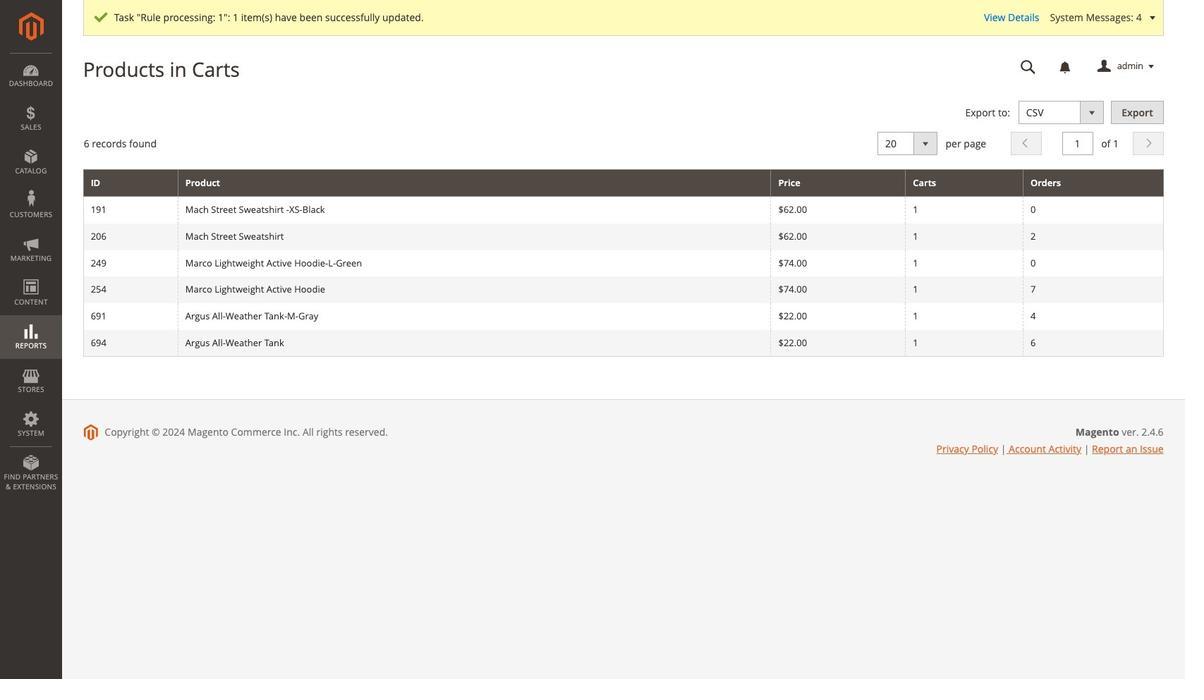 Task type: locate. For each thing, give the bounding box(es) containing it.
None text field
[[1011, 54, 1046, 79], [1062, 132, 1093, 155], [1011, 54, 1046, 79], [1062, 132, 1093, 155]]

menu bar
[[0, 53, 62, 499]]



Task type: describe. For each thing, give the bounding box(es) containing it.
magento admin panel image
[[19, 12, 43, 41]]



Task type: vqa. For each thing, say whether or not it's contained in the screenshot.
menu bar
yes



